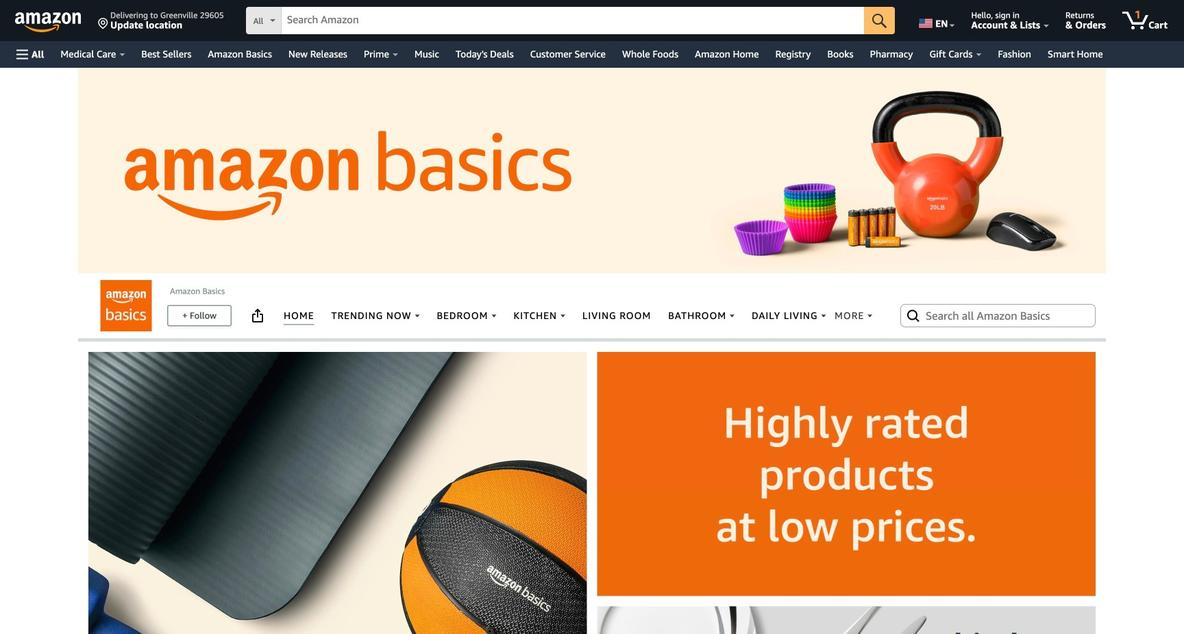 Task type: describe. For each thing, give the bounding box(es) containing it.
search image
[[906, 308, 922, 324]]

none submit inside search field
[[865, 7, 896, 34]]

navigation navigation
[[0, 0, 1185, 68]]

amazon basics logo image
[[100, 280, 152, 332]]



Task type: locate. For each thing, give the bounding box(es) containing it.
Search all Amazon Basics search field
[[926, 304, 1074, 328]]

None search field
[[246, 7, 896, 36]]

Search Amazon text field
[[282, 8, 865, 34]]

share image
[[250, 308, 266, 324]]

None submit
[[865, 7, 896, 34]]

amazon image
[[15, 12, 82, 33]]

none search field inside "navigation" navigation
[[246, 7, 896, 36]]



Task type: vqa. For each thing, say whether or not it's contained in the screenshot.
'Amazon Basics Logo'
yes



